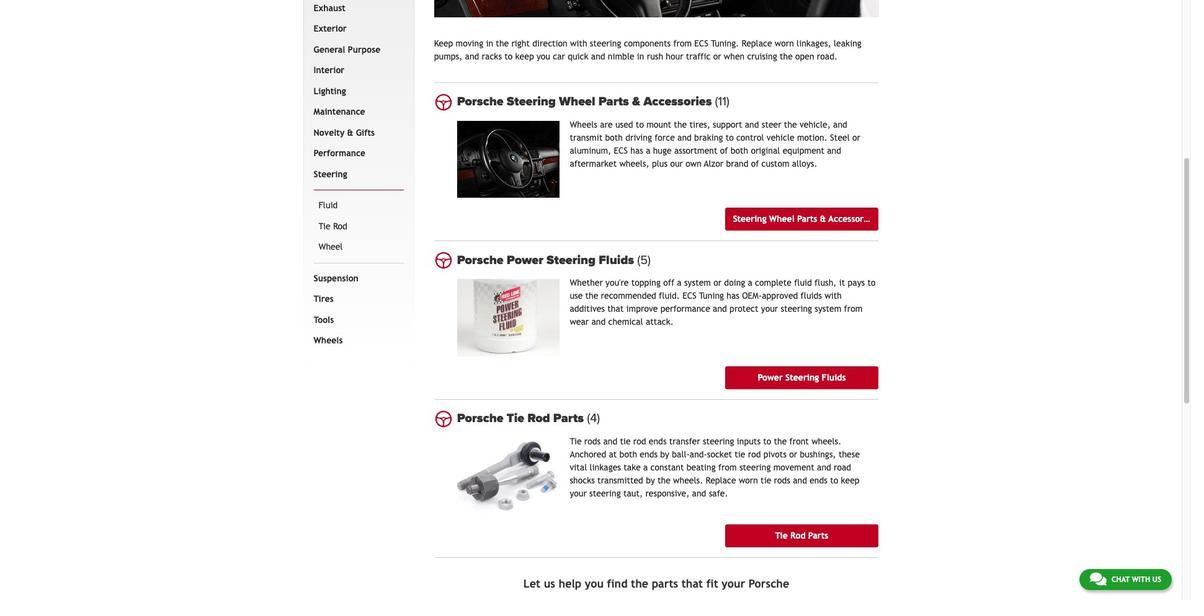 Task type: locate. For each thing, give the bounding box(es) containing it.
1 horizontal spatial your
[[722, 578, 746, 591]]

wheels down tools
[[314, 336, 343, 346]]

the left open
[[780, 51, 793, 61]]

tie down pivots
[[761, 476, 772, 486]]

brand
[[726, 159, 749, 169]]

1 vertical spatial power
[[758, 373, 783, 383]]

2 vertical spatial from
[[719, 463, 737, 473]]

rod for tie rod parts
[[791, 531, 806, 541]]

0 horizontal spatial by
[[646, 476, 655, 486]]

0 horizontal spatial rods
[[584, 437, 601, 447]]

ecs up performance in the bottom of the page
[[683, 291, 697, 301]]

and down moving
[[465, 51, 479, 61]]

or right steel
[[853, 133, 861, 143]]

0 vertical spatial worn
[[775, 38, 794, 48]]

exterior link
[[311, 19, 401, 40]]

1 horizontal spatial &
[[632, 94, 641, 109]]

0 horizontal spatial of
[[720, 146, 728, 156]]

1 horizontal spatial replace
[[742, 38, 772, 48]]

vehicle,
[[800, 120, 831, 129]]

with
[[570, 38, 587, 48], [825, 291, 842, 301], [1132, 576, 1151, 585]]

keep inside "tie rods and tie rod ends transfer steering inputs to the front wheels. anchored at both ends by ball-and-socket tie rod pivots or bushings, these vital linkages take a constant beating from steering movement and road shocks transmitted by the wheels. replace worn tie rods and ends to keep your steering taut, responsive, and safe."
[[841, 476, 860, 486]]

system down fluids
[[815, 304, 842, 314]]

2 horizontal spatial with
[[1132, 576, 1151, 585]]

or inside wheels are used to mount the tires, support and steer the vehicle, and transmit both driving force and braking to control vehicle motion. steel or aluminum, ecs has a huge assortment of both original equipment and aftermarket wheels, plus our own alzor brand of custom alloys.
[[853, 133, 861, 143]]

replace inside "tie rods and tie rod ends transfer steering inputs to the front wheels. anchored at both ends by ball-and-socket tie rod pivots or bushings, these vital linkages take a constant beating from steering movement and road shocks transmitted by the wheels. replace worn tie rods and ends to keep your steering taut, responsive, and safe."
[[706, 476, 736, 486]]

with inside the chat with us "link"
[[1132, 576, 1151, 585]]

both
[[605, 133, 623, 143], [731, 146, 749, 156], [620, 450, 637, 460]]

wheels for wheels
[[314, 336, 343, 346]]

assortment
[[675, 146, 718, 156]]

to inside keep moving in the right direction with steering components from ecs tuning. replace worn linkages, leaking pumps, and racks to keep you car quick and nimble in rush hour traffic or when cruising the open road.
[[505, 51, 513, 61]]

wheel down tie rod
[[319, 242, 343, 252]]

your down the approved at right
[[761, 304, 778, 314]]

tools
[[314, 315, 334, 325]]

let
[[524, 578, 541, 591]]

both down are
[[605, 133, 623, 143]]

1 horizontal spatial tie
[[735, 450, 746, 460]]

0 horizontal spatial wheels
[[314, 336, 343, 346]]

worn down 'inputs'
[[739, 476, 758, 486]]

interior
[[314, 65, 345, 75]]

1 horizontal spatial rod
[[528, 411, 550, 426]]

fluids
[[801, 291, 822, 301]]

1 horizontal spatial wheel
[[559, 94, 596, 109]]

rod down 'inputs'
[[748, 450, 761, 460]]

keep inside keep moving in the right direction with steering components from ecs tuning. replace worn linkages, leaking pumps, and racks to keep you car quick and nimble in rush hour traffic or when cruising the open road.
[[515, 51, 534, 61]]

wheels. up bushings,
[[812, 437, 842, 447]]

front
[[790, 437, 809, 447]]

from inside keep moving in the right direction with steering components from ecs tuning. replace worn linkages, leaking pumps, and racks to keep you car quick and nimble in rush hour traffic or when cruising the open road.
[[674, 38, 692, 48]]

with down flush,
[[825, 291, 842, 301]]

2 horizontal spatial your
[[761, 304, 778, 314]]

general purpose link
[[311, 40, 401, 60]]

a left the "huge"
[[646, 146, 651, 156]]

power
[[507, 253, 544, 268], [758, 373, 783, 383]]

protect
[[730, 304, 759, 314]]

car
[[553, 51, 565, 61]]

support
[[713, 120, 743, 129]]

1 vertical spatial with
[[825, 291, 842, 301]]

steering parts & accessories banner image image
[[434, 0, 879, 17]]

whether
[[570, 278, 603, 288]]

both up "take"
[[620, 450, 637, 460]]

wheels are used to mount the tires, support and steer the vehicle, and transmit both driving force and braking to control vehicle motion. steel or aluminum, ecs has a huge assortment of both original equipment and aftermarket wheels, plus our own alzor brand of custom alloys.
[[570, 120, 861, 169]]

keep down road
[[841, 476, 860, 486]]

1 vertical spatial of
[[751, 159, 759, 169]]

wheels up transmit at the top of the page
[[570, 120, 598, 129]]

shocks
[[570, 476, 595, 486]]

suspension link
[[311, 269, 401, 289]]

1 horizontal spatial fluids
[[822, 373, 846, 383]]

to right racks
[[505, 51, 513, 61]]

2 vertical spatial with
[[1132, 576, 1151, 585]]

us
[[1153, 576, 1162, 585]]

steel
[[830, 133, 850, 143]]

parts
[[599, 94, 629, 109], [797, 214, 818, 224], [553, 411, 584, 426], [809, 531, 829, 541]]

0 vertical spatial you
[[537, 51, 550, 61]]

has inside wheels are used to mount the tires, support and steer the vehicle, and transmit both driving force and braking to control vehicle motion. steel or aluminum, ecs has a huge assortment of both original equipment and aftermarket wheels, plus our own alzor brand of custom alloys.
[[631, 146, 644, 156]]

from
[[674, 38, 692, 48], [844, 304, 863, 314], [719, 463, 737, 473]]

you left find
[[585, 578, 604, 591]]

wheel down custom
[[769, 214, 795, 224]]

to right "pays"
[[868, 278, 876, 288]]

the left tires, on the top
[[674, 120, 687, 129]]

a right off
[[677, 278, 682, 288]]

of down original at the top right of page
[[751, 159, 759, 169]]

from down "pays"
[[844, 304, 863, 314]]

power steering fluids thumbnail image image
[[457, 279, 560, 357]]

0 horizontal spatial wheels.
[[673, 476, 703, 486]]

wheels for wheels are used to mount the tires, support and steer the vehicle, and transmit both driving force and braking to control vehicle motion. steel or aluminum, ecs has a huge assortment of both original equipment and aftermarket wheels, plus our own alzor brand of custom alloys.
[[570, 120, 598, 129]]

ends down porsche                                                                                    tie rod parts link
[[649, 437, 667, 447]]

that up chemical
[[608, 304, 624, 314]]

your right fit
[[722, 578, 746, 591]]

1 horizontal spatial that
[[682, 578, 703, 591]]

from inside "tie rods and tie rod ends transfer steering inputs to the front wheels. anchored at both ends by ball-and-socket tie rod pivots or bushings, these vital linkages take a constant beating from steering movement and road shocks transmitted by the wheels. replace worn tie rods and ends to keep your steering taut, responsive, and safe."
[[719, 463, 737, 473]]

0 vertical spatial power
[[507, 253, 544, 268]]

a right "take"
[[644, 463, 648, 473]]

1 vertical spatial wheels
[[314, 336, 343, 346]]

wheels link
[[311, 331, 401, 352]]

rods down movement
[[774, 476, 791, 486]]

from inside whether you're topping off a system or doing a complete fluid flush, it pays to use the recommended fluid. ecs tuning has oem-approved fluids with additives that improve performance and protect your steering system from wear and chemical attack.
[[844, 304, 863, 314]]

1 vertical spatial from
[[844, 304, 863, 314]]

rod for tie rod
[[333, 221, 347, 231]]

ecs inside keep moving in the right direction with steering components from ecs tuning. replace worn linkages, leaking pumps, and racks to keep you car quick and nimble in rush hour traffic or when cruising the open road.
[[695, 38, 709, 48]]

the up additives
[[586, 291, 599, 301]]

with up quick
[[570, 38, 587, 48]]

steering up the "socket"
[[703, 437, 734, 447]]

responsive,
[[646, 489, 690, 499]]

to up pivots
[[764, 437, 772, 447]]

accessories
[[644, 94, 712, 109], [829, 214, 875, 224]]

steering down transmitted on the bottom right of page
[[590, 489, 621, 499]]

road
[[834, 463, 852, 473]]

steering inside whether you're topping off a system or doing a complete fluid flush, it pays to use the recommended fluid. ecs tuning has oem-approved fluids with additives that improve performance and protect your steering system from wear and chemical attack.
[[781, 304, 812, 314]]

0 vertical spatial wheel
[[559, 94, 596, 109]]

has inside whether you're topping off a system or doing a complete fluid flush, it pays to use the recommended fluid. ecs tuning has oem-approved fluids with additives that improve performance and protect your steering system from wear and chemical attack.
[[727, 291, 740, 301]]

0 horizontal spatial rod
[[634, 437, 646, 447]]

1 horizontal spatial wheels
[[570, 120, 598, 129]]

equipment
[[783, 146, 825, 156]]

or up tuning
[[714, 278, 722, 288]]

0 vertical spatial wheels
[[570, 120, 598, 129]]

2 vertical spatial rod
[[791, 531, 806, 541]]

use
[[570, 291, 583, 301]]

1 horizontal spatial you
[[585, 578, 604, 591]]

complete
[[755, 278, 792, 288]]

rod
[[333, 221, 347, 231], [528, 411, 550, 426], [791, 531, 806, 541]]

1 vertical spatial your
[[570, 489, 587, 499]]

0 horizontal spatial worn
[[739, 476, 758, 486]]

0 vertical spatial of
[[720, 146, 728, 156]]

0 horizontal spatial has
[[631, 146, 644, 156]]

both up brand
[[731, 146, 749, 156]]

by
[[661, 450, 670, 460], [646, 476, 655, 486]]

1 horizontal spatial in
[[637, 51, 645, 61]]

the up pivots
[[774, 437, 787, 447]]

the
[[496, 38, 509, 48], [780, 51, 793, 61], [674, 120, 687, 129], [784, 120, 797, 129], [586, 291, 599, 301], [774, 437, 787, 447], [658, 476, 671, 486], [631, 578, 649, 591]]

rods
[[584, 437, 601, 447], [774, 476, 791, 486]]

2 vertical spatial both
[[620, 450, 637, 460]]

in
[[486, 38, 493, 48], [637, 51, 645, 61]]

porsche                                                                                    steering wheel parts & accessories
[[457, 94, 715, 109]]

0 vertical spatial has
[[631, 146, 644, 156]]

or inside keep moving in the right direction with steering components from ecs tuning. replace worn linkages, leaking pumps, and racks to keep you car quick and nimble in rush hour traffic or when cruising the open road.
[[713, 51, 722, 61]]

rod inside steering subcategories element
[[333, 221, 347, 231]]

1 horizontal spatial rod
[[748, 450, 761, 460]]

that left fit
[[682, 578, 703, 591]]

chat
[[1112, 576, 1130, 585]]

or inside "tie rods and tie rod ends transfer steering inputs to the front wheels. anchored at both ends by ball-and-socket tie rod pivots or bushings, these vital linkages take a constant beating from steering movement and road shocks transmitted by the wheels. replace worn tie rods and ends to keep your steering taut, responsive, and safe."
[[790, 450, 798, 460]]

1 horizontal spatial of
[[751, 159, 759, 169]]

1 vertical spatial tie
[[735, 450, 746, 460]]

tie for tie rods and tie rod ends transfer steering inputs to the front wheels. anchored at both ends by ball-and-socket tie rod pivots or bushings, these vital linkages take a constant beating from steering movement and road shocks transmitted by the wheels. replace worn tie rods and ends to keep your steering taut, responsive, and safe.
[[570, 437, 582, 447]]

tie for tie rod
[[319, 221, 331, 231]]

2 horizontal spatial from
[[844, 304, 863, 314]]

nimble
[[608, 51, 635, 61]]

in up racks
[[486, 38, 493, 48]]

0 horizontal spatial you
[[537, 51, 550, 61]]

2 vertical spatial ecs
[[683, 291, 697, 301]]

1 vertical spatial rod
[[528, 411, 550, 426]]

purpose
[[348, 45, 381, 54]]

0 horizontal spatial from
[[674, 38, 692, 48]]

tie inside 'link'
[[775, 531, 788, 541]]

approved
[[762, 291, 798, 301]]

ends up "take"
[[640, 450, 658, 460]]

wheels. down 'beating'
[[673, 476, 703, 486]]

0 horizontal spatial accessories
[[644, 94, 712, 109]]

0 horizontal spatial system
[[684, 278, 711, 288]]

0 vertical spatial fluids
[[599, 253, 634, 268]]

rod inside 'link'
[[791, 531, 806, 541]]

2 vertical spatial wheel
[[319, 242, 343, 252]]

topping
[[632, 278, 661, 288]]

wheel up transmit at the top of the page
[[559, 94, 596, 109]]

1 vertical spatial fluids
[[822, 373, 846, 383]]

tires
[[314, 294, 334, 304]]

direction
[[533, 38, 568, 48]]

0 horizontal spatial rod
[[333, 221, 347, 231]]

replace up cruising on the right
[[742, 38, 772, 48]]

ecs up 'wheels,'
[[614, 146, 628, 156]]

0 horizontal spatial replace
[[706, 476, 736, 486]]

tie up "take"
[[620, 437, 631, 447]]

worn up cruising on the right
[[775, 38, 794, 48]]

by up constant
[[661, 450, 670, 460]]

of
[[720, 146, 728, 156], [751, 159, 759, 169]]

0 vertical spatial rod
[[333, 221, 347, 231]]

0 vertical spatial accessories
[[644, 94, 712, 109]]

racks
[[482, 51, 502, 61]]

you inside keep moving in the right direction with steering components from ecs tuning. replace worn linkages, leaking pumps, and racks to keep you car quick and nimble in rush hour traffic or when cruising the open road.
[[537, 51, 550, 61]]

has down doing
[[727, 291, 740, 301]]

transmit
[[570, 133, 603, 143]]

to
[[505, 51, 513, 61], [636, 120, 644, 129], [726, 133, 734, 143], [868, 278, 876, 288], [764, 437, 772, 447], [830, 476, 839, 486]]

your down shocks
[[570, 489, 587, 499]]

with left us
[[1132, 576, 1151, 585]]

off
[[664, 278, 675, 288]]

ball-
[[672, 450, 690, 460]]

ends down bushings,
[[810, 476, 828, 486]]

1 vertical spatial &
[[347, 128, 353, 138]]

or inside whether you're topping off a system or doing a complete fluid flush, it pays to use the recommended fluid. ecs tuning has oem-approved fluids with additives that improve performance and protect your steering system from wear and chemical attack.
[[714, 278, 722, 288]]

tie inside steering subcategories element
[[319, 221, 331, 231]]

general
[[314, 45, 345, 54]]

general purpose
[[314, 45, 381, 54]]

whether you're topping off a system or doing a complete fluid flush, it pays to use the recommended fluid. ecs tuning has oem-approved fluids with additives that improve performance and protect your steering system from wear and chemical attack.
[[570, 278, 876, 327]]

0 vertical spatial tie
[[620, 437, 631, 447]]

1 horizontal spatial keep
[[841, 476, 860, 486]]

0 vertical spatial ecs
[[695, 38, 709, 48]]

system up tuning
[[684, 278, 711, 288]]

0 vertical spatial replace
[[742, 38, 772, 48]]

0 vertical spatial from
[[674, 38, 692, 48]]

ecs inside whether you're topping off a system or doing a complete fluid flush, it pays to use the recommended fluid. ecs tuning has oem-approved fluids with additives that improve performance and protect your steering system from wear and chemical attack.
[[683, 291, 697, 301]]

that inside whether you're topping off a system or doing a complete fluid flush, it pays to use the recommended fluid. ecs tuning has oem-approved fluids with additives that improve performance and protect your steering system from wear and chemical attack.
[[608, 304, 624, 314]]

1 vertical spatial keep
[[841, 476, 860, 486]]

transmitted
[[598, 476, 644, 486]]

performance
[[661, 304, 711, 314]]

or down tuning.
[[713, 51, 722, 61]]

constant
[[651, 463, 684, 473]]

and down tuning
[[713, 304, 727, 314]]

1 horizontal spatial from
[[719, 463, 737, 473]]

1 vertical spatial accessories
[[829, 214, 875, 224]]

from up hour
[[674, 38, 692, 48]]

of up alzor at top
[[720, 146, 728, 156]]

1 vertical spatial worn
[[739, 476, 758, 486]]

1 horizontal spatial power
[[758, 373, 783, 383]]

1 vertical spatial that
[[682, 578, 703, 591]]

ecs up traffic
[[695, 38, 709, 48]]

or up movement
[[790, 450, 798, 460]]

to up driving
[[636, 120, 644, 129]]

and up 'at'
[[603, 437, 618, 447]]

both inside "tie rods and tie rod ends transfer steering inputs to the front wheels. anchored at both ends by ball-and-socket tie rod pivots or bushings, these vital linkages take a constant beating from steering movement and road shocks transmitted by the wheels. replace worn tie rods and ends to keep your steering taut, responsive, and safe."
[[620, 450, 637, 460]]

from down the "socket"
[[719, 463, 737, 473]]

1 horizontal spatial by
[[661, 450, 670, 460]]

1 vertical spatial wheel
[[769, 214, 795, 224]]

0 vertical spatial your
[[761, 304, 778, 314]]

you down direction
[[537, 51, 550, 61]]

0 vertical spatial keep
[[515, 51, 534, 61]]

your inside "tie rods and tie rod ends transfer steering inputs to the front wheels. anchored at both ends by ball-and-socket tie rod pivots or bushings, these vital linkages take a constant beating from steering movement and road shocks transmitted by the wheels. replace worn tie rods and ends to keep your steering taut, responsive, and safe."
[[570, 489, 587, 499]]

a
[[646, 146, 651, 156], [677, 278, 682, 288], [748, 278, 753, 288], [644, 463, 648, 473]]

comments image
[[1090, 572, 1107, 587]]

has down driving
[[631, 146, 644, 156]]

and-
[[690, 450, 707, 460]]

take
[[624, 463, 641, 473]]

cruising
[[747, 51, 777, 61]]

tie rod parts link
[[726, 525, 878, 548]]

2 horizontal spatial rod
[[791, 531, 806, 541]]

steering
[[590, 38, 621, 48], [781, 304, 812, 314], [703, 437, 734, 447], [740, 463, 771, 473], [590, 489, 621, 499]]

0 horizontal spatial with
[[570, 38, 587, 48]]

steering
[[507, 94, 556, 109], [314, 169, 347, 179], [733, 214, 767, 224], [547, 253, 596, 268], [786, 373, 819, 383]]

tie inside "tie rods and tie rod ends transfer steering inputs to the front wheels. anchored at both ends by ball-and-socket tie rod pivots or bushings, these vital linkages take a constant beating from steering movement and road shocks transmitted by the wheels. replace worn tie rods and ends to keep your steering taut, responsive, and safe."
[[570, 437, 582, 447]]

ecs inside wheels are used to mount the tires, support and steer the vehicle, and transmit both driving force and braking to control vehicle motion. steel or aluminum, ecs has a huge assortment of both original equipment and aftermarket wheels, plus our own alzor brand of custom alloys.
[[614, 146, 628, 156]]

0 horizontal spatial that
[[608, 304, 624, 314]]

wheels inside wheels are used to mount the tires, support and steer the vehicle, and transmit both driving force and braking to control vehicle motion. steel or aluminum, ecs has a huge assortment of both original equipment and aftermarket wheels, plus our own alzor brand of custom alloys.
[[570, 120, 598, 129]]

replace up the safe.
[[706, 476, 736, 486]]

0 vertical spatial with
[[570, 38, 587, 48]]

2 horizontal spatial tie
[[761, 476, 772, 486]]

1 horizontal spatial worn
[[775, 38, 794, 48]]

with inside whether you're topping off a system or doing a complete fluid flush, it pays to use the recommended fluid. ecs tuning has oem-approved fluids with additives that improve performance and protect your steering system from wear and chemical attack.
[[825, 291, 842, 301]]

chemical
[[608, 317, 643, 327]]

1 vertical spatial has
[[727, 291, 740, 301]]

rods up anchored
[[584, 437, 601, 447]]

rod up "take"
[[634, 437, 646, 447]]

1 vertical spatial rod
[[748, 450, 761, 460]]

keep down right
[[515, 51, 534, 61]]

tuning.
[[711, 38, 739, 48]]

worn inside keep moving in the right direction with steering components from ecs tuning. replace worn linkages, leaking pumps, and racks to keep you car quick and nimble in rush hour traffic or when cruising the open road.
[[775, 38, 794, 48]]

by down constant
[[646, 476, 655, 486]]

porsche                                                                                    power steering fluids link
[[457, 253, 878, 268]]

1 vertical spatial you
[[585, 578, 604, 591]]

1 vertical spatial ecs
[[614, 146, 628, 156]]

1 vertical spatial in
[[637, 51, 645, 61]]

steering wheel parts & accessories thumbnail image image
[[457, 121, 560, 198]]

or
[[713, 51, 722, 61], [853, 133, 861, 143], [714, 278, 722, 288], [790, 450, 798, 460]]

in left rush
[[637, 51, 645, 61]]

tie down 'inputs'
[[735, 450, 746, 460]]

worn
[[775, 38, 794, 48], [739, 476, 758, 486]]

mount
[[647, 120, 672, 129]]

quick
[[568, 51, 589, 61]]

steering up nimble
[[590, 38, 621, 48]]

1 horizontal spatial system
[[815, 304, 842, 314]]

steering down fluids
[[781, 304, 812, 314]]

1 vertical spatial rods
[[774, 476, 791, 486]]

own
[[686, 159, 702, 169]]



Task type: vqa. For each thing, say whether or not it's contained in the screenshot.
the topmost Stock
no



Task type: describe. For each thing, give the bounding box(es) containing it.
inputs
[[737, 437, 761, 447]]

0 vertical spatial ends
[[649, 437, 667, 447]]

maintenance link
[[311, 102, 401, 123]]

1 horizontal spatial rods
[[774, 476, 791, 486]]

exhaust
[[314, 3, 346, 13]]

worn inside "tie rods and tie rod ends transfer steering inputs to the front wheels. anchored at both ends by ball-and-socket tie rod pivots or bushings, these vital linkages take a constant beating from steering movement and road shocks transmitted by the wheels. replace worn tie rods and ends to keep your steering taut, responsive, and safe."
[[739, 476, 758, 486]]

your inside whether you're topping off a system or doing a complete fluid flush, it pays to use the recommended fluid. ecs tuning has oem-approved fluids with additives that improve performance and protect your steering system from wear and chemical attack.
[[761, 304, 778, 314]]

used
[[616, 120, 633, 129]]

a up oem-
[[748, 278, 753, 288]]

when
[[724, 51, 745, 61]]

the right find
[[631, 578, 649, 591]]

0 horizontal spatial fluids
[[599, 253, 634, 268]]

moving
[[456, 38, 484, 48]]

flush,
[[815, 278, 837, 288]]

to down road
[[830, 476, 839, 486]]

force
[[655, 133, 675, 143]]

components
[[624, 38, 671, 48]]

1 vertical spatial system
[[815, 304, 842, 314]]

0 vertical spatial both
[[605, 133, 623, 143]]

vehicle
[[767, 133, 795, 143]]

aftermarket
[[570, 159, 617, 169]]

oem-
[[742, 291, 762, 301]]

let us help you find the parts that fit your     porsche
[[524, 578, 790, 591]]

0 vertical spatial system
[[684, 278, 711, 288]]

tools link
[[311, 310, 401, 331]]

to down support
[[726, 133, 734, 143]]

pumps,
[[434, 51, 463, 61]]

0 vertical spatial &
[[632, 94, 641, 109]]

parts
[[652, 578, 679, 591]]

these
[[839, 450, 860, 460]]

tie rods and tie rod ends transfer steering inputs to the front wheels. anchored at both ends by ball-and-socket tie rod pivots or bushings, these vital linkages take a constant beating from steering movement and road shocks transmitted by the wheels. replace worn tie rods and ends to keep your steering taut, responsive, and safe.
[[570, 437, 860, 499]]

help
[[559, 578, 582, 591]]

additives
[[570, 304, 605, 314]]

original
[[751, 146, 780, 156]]

1 vertical spatial both
[[731, 146, 749, 156]]

keep
[[434, 38, 453, 48]]

and up control
[[745, 120, 759, 129]]

doing
[[724, 278, 746, 288]]

bushings,
[[800, 450, 836, 460]]

to inside whether you're topping off a system or doing a complete fluid flush, it pays to use the recommended fluid. ecs tuning has oem-approved fluids with additives that improve performance and protect your steering system from wear and chemical attack.
[[868, 278, 876, 288]]

it
[[840, 278, 845, 288]]

a inside "tie rods and tie rod ends transfer steering inputs to the front wheels. anchored at both ends by ball-and-socket tie rod pivots or bushings, these vital linkages take a constant beating from steering movement and road shocks transmitted by the wheels. replace worn tie rods and ends to keep your steering taut, responsive, and safe."
[[644, 463, 648, 473]]

recommended
[[601, 291, 657, 301]]

tie rod parts
[[775, 531, 829, 541]]

our
[[670, 159, 683, 169]]

2 vertical spatial ends
[[810, 476, 828, 486]]

wheel link
[[316, 237, 401, 258]]

0 vertical spatial in
[[486, 38, 493, 48]]

0 vertical spatial rod
[[634, 437, 646, 447]]

wheel inside wheel link
[[319, 242, 343, 252]]

fit
[[707, 578, 719, 591]]

lighting link
[[311, 81, 401, 102]]

gifts
[[356, 128, 375, 138]]

huge
[[653, 146, 672, 156]]

us
[[544, 578, 555, 591]]

find
[[607, 578, 628, 591]]

steering inside the steering wheel parts & accessories link
[[733, 214, 767, 224]]

power inside power steering fluids link
[[758, 373, 783, 383]]

improve
[[627, 304, 658, 314]]

0 horizontal spatial power
[[507, 253, 544, 268]]

right
[[512, 38, 530, 48]]

wheels,
[[620, 159, 650, 169]]

safe.
[[709, 489, 728, 499]]

movement
[[774, 463, 815, 473]]

and right quick
[[591, 51, 605, 61]]

porsche for porsche                                                                                    tie rod parts
[[457, 411, 504, 426]]

steering wheel parts & accessories
[[733, 214, 875, 224]]

steering down pivots
[[740, 463, 771, 473]]

porsche for porsche                                                                                    steering wheel parts & accessories
[[457, 94, 504, 109]]

the up vehicle
[[784, 120, 797, 129]]

tie for tie rod parts
[[775, 531, 788, 541]]

steering inside keep moving in the right direction with steering components from ecs tuning. replace worn linkages, leaking pumps, and racks to keep you car quick and nimble in rush hour traffic or when cruising the open road.
[[590, 38, 621, 48]]

fluid.
[[659, 291, 680, 301]]

alloys.
[[792, 159, 818, 169]]

power steering fluids link
[[726, 366, 878, 389]]

1 vertical spatial wheels.
[[673, 476, 703, 486]]

1 vertical spatial ends
[[640, 450, 658, 460]]

traffic
[[686, 51, 711, 61]]

braking
[[695, 133, 723, 143]]

steering subcategories element
[[314, 190, 404, 264]]

steering wheel parts & accessories link
[[726, 208, 878, 231]]

replace inside keep moving in the right direction with steering components from ecs tuning. replace worn linkages, leaking pumps, and racks to keep you car quick and nimble in rush hour traffic or when cruising the open road.
[[742, 38, 772, 48]]

tie rod parts thumbnail image image
[[457, 438, 560, 515]]

linkages,
[[797, 38, 831, 48]]

and down bushings,
[[817, 463, 832, 473]]

0 horizontal spatial tie
[[620, 437, 631, 447]]

tires,
[[690, 120, 710, 129]]

steer
[[762, 120, 782, 129]]

control
[[737, 133, 764, 143]]

porsche                                                                                    tie rod parts link
[[457, 411, 878, 426]]

you're
[[606, 278, 629, 288]]

with inside keep moving in the right direction with steering components from ecs tuning. replace worn linkages, leaking pumps, and racks to keep you car quick and nimble in rush hour traffic or when cruising the open road.
[[570, 38, 587, 48]]

steering link
[[311, 164, 401, 185]]

leaking
[[834, 38, 862, 48]]

aluminum,
[[570, 146, 611, 156]]

and up steel
[[834, 120, 848, 129]]

anchored
[[570, 450, 607, 460]]

at
[[609, 450, 617, 460]]

lighting
[[314, 86, 346, 96]]

fluid
[[794, 278, 812, 288]]

2 vertical spatial your
[[722, 578, 746, 591]]

hour
[[666, 51, 684, 61]]

parts inside tie rod parts 'link'
[[809, 531, 829, 541]]

and left the safe.
[[692, 489, 707, 499]]

interior link
[[311, 60, 401, 81]]

keep moving in the right direction with steering components from ecs tuning. replace worn linkages, leaking pumps, and racks to keep you car quick and nimble in rush hour traffic or when cruising the open road.
[[434, 38, 862, 61]]

porsche                                                                                    power steering fluids
[[457, 253, 637, 268]]

pivots
[[764, 450, 787, 460]]

wheel inside the steering wheel parts & accessories link
[[769, 214, 795, 224]]

porsche for porsche                                                                                    power steering fluids
[[457, 253, 504, 268]]

exhaust link
[[311, 0, 401, 19]]

tires link
[[311, 289, 401, 310]]

0 vertical spatial rods
[[584, 437, 601, 447]]

2 vertical spatial &
[[820, 214, 826, 224]]

and down movement
[[793, 476, 807, 486]]

parts inside the steering wheel parts & accessories link
[[797, 214, 818, 224]]

0 vertical spatial wheels.
[[812, 437, 842, 447]]

a inside wheels are used to mount the tires, support and steer the vehicle, and transmit both driving force and braking to control vehicle motion. steel or aluminum, ecs has a huge assortment of both original equipment and aftermarket wheels, plus our own alzor brand of custom alloys.
[[646, 146, 651, 156]]

novelty & gifts link
[[311, 123, 401, 144]]

wear
[[570, 317, 589, 327]]

and down additives
[[592, 317, 606, 327]]

2 vertical spatial tie
[[761, 476, 772, 486]]

and down steel
[[827, 146, 842, 156]]

exterior
[[314, 24, 347, 34]]

are
[[600, 120, 613, 129]]

plus
[[652, 159, 668, 169]]

tie rod link
[[316, 216, 401, 237]]

and up assortment
[[678, 133, 692, 143]]

0 vertical spatial by
[[661, 450, 670, 460]]

novelty
[[314, 128, 345, 138]]

performance link
[[311, 144, 401, 164]]

fluid link
[[316, 196, 401, 216]]

the down constant
[[658, 476, 671, 486]]

custom
[[762, 159, 790, 169]]

the inside whether you're topping off a system or doing a complete fluid flush, it pays to use the recommended fluid. ecs tuning has oem-approved fluids with additives that improve performance and protect your steering system from wear and chemical attack.
[[586, 291, 599, 301]]

steering inside power steering fluids link
[[786, 373, 819, 383]]

1 vertical spatial by
[[646, 476, 655, 486]]

chat with us
[[1112, 576, 1162, 585]]

vital
[[570, 463, 587, 473]]

motion.
[[797, 133, 828, 143]]

the up racks
[[496, 38, 509, 48]]

0 horizontal spatial &
[[347, 128, 353, 138]]

taut,
[[624, 489, 643, 499]]



